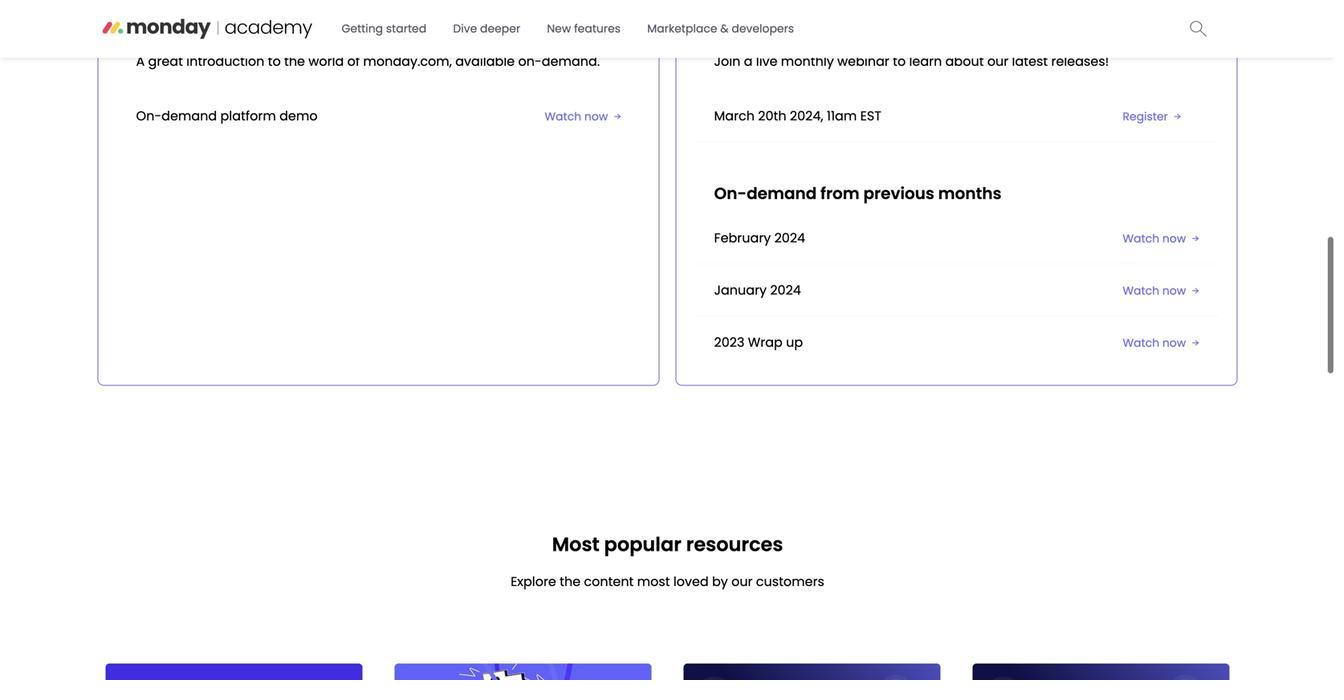 Task type: vqa. For each thing, say whether or not it's contained in the screenshot.
the middle not
no



Task type: locate. For each thing, give the bounding box(es) containing it.
demand for platform
[[162, 107, 217, 125]]

icon image inside register link
[[1174, 114, 1182, 119]]

icon image
[[614, 114, 621, 119], [1174, 114, 1182, 119], [1192, 236, 1200, 241], [1192, 288, 1200, 294], [1192, 340, 1200, 346]]

monthly
[[781, 52, 834, 70]]

now
[[585, 109, 608, 124], [1163, 231, 1187, 247], [1163, 283, 1187, 299], [1163, 335, 1187, 351]]

most popular resources
[[552, 531, 784, 558]]

to
[[268, 52, 281, 70], [893, 52, 906, 70]]

1 horizontal spatial the
[[560, 573, 581, 591]]

live
[[756, 52, 778, 70]]

the
[[284, 52, 305, 70], [560, 573, 581, 591]]

join
[[715, 52, 741, 70]]

1 vertical spatial demand
[[747, 182, 817, 205]]

a great introduction to the world of monday.com, available on-demand.
[[136, 52, 600, 70]]

1 vertical spatial 2024
[[771, 281, 802, 299]]

0 horizontal spatial the
[[284, 52, 305, 70]]

demand up february 2024 in the top of the page
[[747, 182, 817, 205]]

demand left platform
[[162, 107, 217, 125]]

demos
[[218, 11, 280, 36]]

about
[[946, 52, 984, 70]]

0 horizontal spatial to
[[268, 52, 281, 70]]

a
[[744, 52, 753, 70]]

2023
[[715, 333, 745, 351]]

learn
[[910, 52, 943, 70]]

live new features webinars (monthly)
[[715, 11, 1054, 36]]

on-
[[136, 107, 162, 125], [715, 182, 747, 205]]

marketplace
[[648, 21, 718, 37]]

webinars
[[874, 11, 957, 36]]

watch now
[[545, 109, 608, 124], [1123, 231, 1187, 247], [1123, 283, 1187, 299], [1123, 335, 1187, 351]]

marketplace & developers
[[648, 21, 795, 37]]

1 horizontal spatial to
[[893, 52, 906, 70]]

0 vertical spatial 2024
[[775, 229, 806, 247]]

0 vertical spatial on-
[[136, 107, 162, 125]]

releases!
[[1052, 52, 1110, 70]]

2024 for january 2024
[[771, 281, 802, 299]]

1 horizontal spatial our
[[988, 52, 1009, 70]]

0 vertical spatial demand
[[162, 107, 217, 125]]

0 vertical spatial our
[[988, 52, 1009, 70]]

now for february 2024
[[1163, 231, 1187, 247]]

0 vertical spatial the
[[284, 52, 305, 70]]

new features link
[[538, 14, 631, 43]]

on-demand from previous months
[[715, 182, 1002, 205]]

features
[[795, 11, 870, 36], [574, 21, 621, 37]]

on- up february
[[715, 182, 747, 205]]

2024
[[775, 229, 806, 247], [771, 281, 802, 299]]

1 horizontal spatial demand
[[747, 182, 817, 205]]

watch for january 2024
[[1123, 283, 1160, 299]]

dive deeper
[[453, 21, 521, 37]]

the left world
[[284, 52, 305, 70]]

0 horizontal spatial features
[[574, 21, 621, 37]]

now for 2023 wrap up
[[1163, 335, 1187, 351]]

our left latest
[[988, 52, 1009, 70]]

march
[[715, 107, 755, 125]]

deeper
[[480, 21, 521, 37]]

to left the learn
[[893, 52, 906, 70]]

2024 for february 2024
[[775, 229, 806, 247]]

1 to from the left
[[268, 52, 281, 70]]

watch for on-demand platform demo
[[545, 109, 582, 124]]

the right explore
[[560, 573, 581, 591]]

introduction
[[186, 52, 265, 70]]

available
[[456, 52, 515, 70]]

1 horizontal spatial features
[[795, 11, 870, 36]]

features right new
[[574, 21, 621, 37]]

a
[[136, 52, 145, 70]]

2024 right january
[[771, 281, 802, 299]]

january
[[715, 281, 767, 299]]

watch for february 2024
[[1123, 231, 1160, 247]]

most
[[552, 531, 600, 558]]

2024 right february
[[775, 229, 806, 247]]

1 vertical spatial on-
[[715, 182, 747, 205]]

2 to from the left
[[893, 52, 906, 70]]

previous
[[864, 182, 935, 205]]

icon image for platform
[[614, 114, 621, 119]]

1 vertical spatial our
[[732, 573, 753, 591]]

our
[[988, 52, 1009, 70], [732, 573, 753, 591]]

dive
[[453, 21, 477, 37]]

explore the content most loved by our customers
[[511, 573, 825, 591]]

0 horizontal spatial demand
[[162, 107, 217, 125]]

developers
[[732, 21, 795, 37]]

on- down a on the left
[[136, 107, 162, 125]]

latest
[[1013, 52, 1048, 70]]

demand
[[162, 107, 217, 125], [747, 182, 817, 205]]

content
[[584, 573, 634, 591]]

1 horizontal spatial on-
[[715, 182, 747, 205]]

our right by
[[732, 573, 753, 591]]

to down demos
[[268, 52, 281, 70]]

watch for 2023 wrap up
[[1123, 335, 1160, 351]]

watch now link
[[545, 109, 621, 124], [1123, 231, 1200, 247], [1123, 283, 1200, 299], [1123, 335, 1200, 351]]

platform demos
[[136, 11, 280, 36]]

explore
[[511, 573, 557, 591]]

0 horizontal spatial on-
[[136, 107, 162, 125]]

features up monthly on the right top
[[795, 11, 870, 36]]

getting started
[[342, 21, 427, 37]]

started
[[386, 21, 427, 37]]

on-
[[518, 52, 542, 70]]

watch
[[545, 109, 582, 124], [1123, 231, 1160, 247], [1123, 283, 1160, 299], [1123, 335, 1160, 351]]

on-demand platform demo
[[136, 107, 318, 125]]

icon image for up
[[1192, 340, 1200, 346]]

new
[[547, 21, 571, 37]]



Task type: describe. For each thing, give the bounding box(es) containing it.
dive deeper link
[[444, 14, 530, 43]]

demand for from
[[747, 182, 817, 205]]

(monthly)
[[962, 11, 1054, 36]]

getting
[[342, 21, 383, 37]]

resources
[[687, 531, 784, 558]]

customers
[[757, 573, 825, 591]]

on- for on-demand from previous months
[[715, 182, 747, 205]]

watch now link for january 2024
[[1123, 283, 1200, 299]]

11am
[[827, 107, 857, 125]]

watch now for january 2024
[[1123, 283, 1187, 299]]

watch now link for on-demand platform demo
[[545, 109, 621, 124]]

0 horizontal spatial our
[[732, 573, 753, 591]]

1 vertical spatial the
[[560, 573, 581, 591]]

most
[[638, 573, 670, 591]]

new features
[[547, 21, 621, 37]]

loved
[[674, 573, 709, 591]]

now for january 2024
[[1163, 283, 1187, 299]]

by
[[712, 573, 728, 591]]

est
[[861, 107, 882, 125]]

live
[[715, 11, 749, 36]]

watch now link for 2023 wrap up
[[1123, 335, 1200, 351]]

search logo image
[[1191, 20, 1208, 36]]

join a live monthly webinar to learn about our latest releases!
[[715, 52, 1110, 70]]

webinar
[[838, 52, 890, 70]]

platform
[[136, 11, 214, 36]]

now for on-demand platform demo
[[585, 109, 608, 124]]

2023 wrap up
[[715, 333, 803, 351]]

watch now for on-demand platform demo
[[545, 109, 608, 124]]

monday.com,
[[363, 52, 452, 70]]

marketplace & developers link
[[638, 14, 804, 43]]

on- for on-demand platform demo
[[136, 107, 162, 125]]

register
[[1123, 109, 1169, 124]]

20th
[[759, 107, 787, 125]]

months
[[939, 182, 1002, 205]]

new
[[753, 11, 791, 36]]

academy logo image
[[102, 13, 328, 40]]

icon image for 2024,
[[1174, 114, 1182, 119]]

march 20th 2024, 11am est
[[715, 107, 882, 125]]

watch now link for february 2024
[[1123, 231, 1200, 247]]

february 2024
[[715, 229, 806, 247]]

register link
[[1123, 109, 1182, 124]]

watch now for february 2024
[[1123, 231, 1187, 247]]

up
[[787, 333, 803, 351]]

platform
[[220, 107, 276, 125]]

january 2024
[[715, 281, 802, 299]]

popular
[[605, 531, 682, 558]]

watch now for 2023 wrap up
[[1123, 335, 1187, 351]]

wrap
[[748, 333, 783, 351]]

of
[[348, 52, 360, 70]]

demand.
[[542, 52, 600, 70]]

from
[[821, 182, 860, 205]]

demo
[[280, 107, 318, 125]]

getting started link
[[332, 14, 436, 43]]

world
[[309, 52, 344, 70]]

great
[[148, 52, 183, 70]]

2024,
[[790, 107, 824, 125]]

february
[[715, 229, 771, 247]]

&
[[721, 21, 729, 37]]



